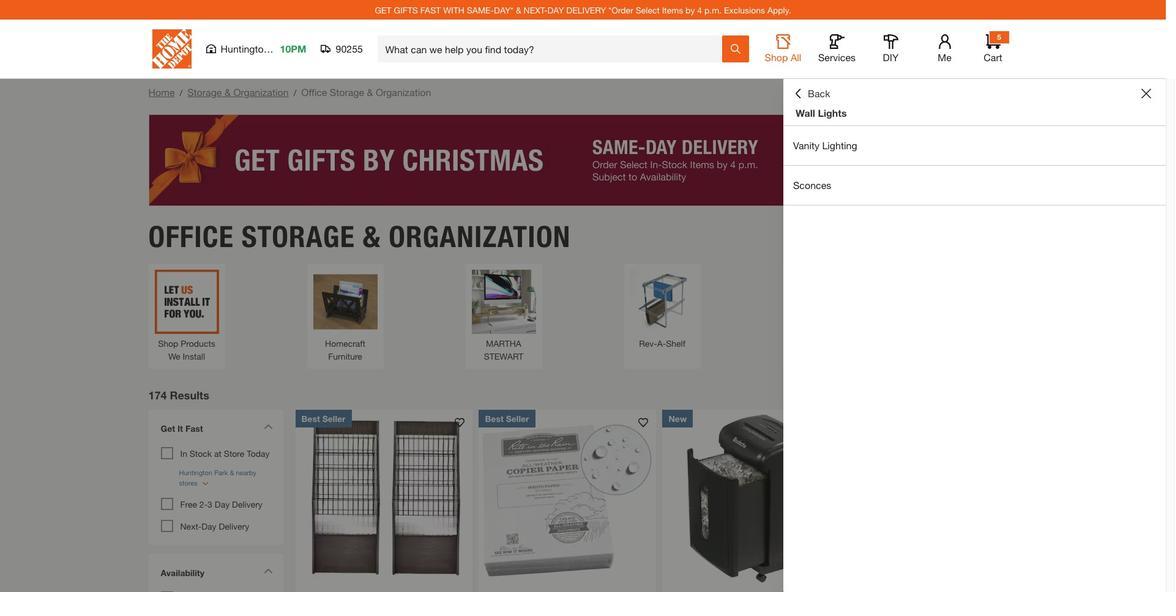 Task type: vqa. For each thing, say whether or not it's contained in the screenshot.
on to the left
no



Task type: describe. For each thing, give the bounding box(es) containing it.
at
[[214, 449, 222, 459]]

shop for shop products we install
[[158, 338, 178, 349]]

1 / from the left
[[180, 88, 183, 98]]

stewart
[[484, 351, 524, 362]]

free 2-3 day delivery link
[[180, 499, 263, 510]]

shop for shop all
[[765, 51, 788, 63]]

next-day delivery
[[180, 521, 249, 532]]

huntington
[[221, 43, 269, 55]]

home
[[148, 86, 175, 98]]

drawer close image
[[1142, 89, 1152, 99]]

next-day delivery link
[[180, 521, 249, 532]]

park
[[272, 43, 292, 55]]

services button
[[818, 34, 857, 64]]

martha
[[486, 338, 522, 349]]

10pm
[[280, 43, 306, 55]]

90255 button
[[321, 43, 363, 55]]

feedback link image
[[1159, 207, 1176, 273]]

4
[[698, 5, 702, 15]]

same-
[[467, 5, 494, 15]]

homecraft furniture
[[325, 338, 366, 362]]

rev a shelf image
[[630, 270, 695, 334]]

shop products we install image
[[155, 270, 219, 334]]

0 vertical spatial delivery
[[232, 499, 263, 510]]

martha stewart link
[[472, 270, 536, 363]]

seller for wooden free standing 6-tier display literature brochure magazine rack in black (2-pack) image
[[323, 414, 346, 424]]

fast
[[185, 423, 203, 434]]

me button
[[926, 34, 965, 64]]

lighting
[[823, 140, 858, 151]]

174 results
[[148, 389, 209, 402]]

day*
[[494, 5, 514, 15]]

90255
[[336, 43, 363, 55]]

1 vertical spatial delivery
[[219, 521, 249, 532]]

results
[[170, 389, 209, 402]]

cart 5
[[984, 32, 1003, 63]]

sconces link
[[784, 166, 1167, 205]]

rev-a-shelf
[[639, 338, 686, 349]]

wall lights
[[796, 107, 847, 119]]

vanity
[[794, 140, 820, 151]]

install
[[183, 351, 205, 362]]

in stock at store today link
[[180, 449, 270, 459]]

best for wooden free standing 6-tier display literature brochure magazine rack in black (2-pack) image
[[302, 414, 320, 424]]

next-
[[180, 521, 202, 532]]

diy
[[883, 51, 899, 63]]

1 vertical spatial office
[[148, 219, 234, 254]]

rev-a-shelf link
[[630, 270, 695, 350]]

wooden free standing 6-tier display literature brochure magazine rack in black (2-pack) image
[[295, 410, 473, 588]]

home link
[[148, 86, 175, 98]]

huntington park
[[221, 43, 292, 55]]

get
[[161, 423, 175, 434]]

back
[[808, 88, 831, 99]]

p.m.
[[705, 5, 722, 15]]

shop products we install link
[[155, 270, 219, 363]]

by
[[686, 5, 695, 15]]

select
[[636, 5, 660, 15]]

products
[[181, 338, 215, 349]]

home / storage & organization / office storage & organization
[[148, 86, 431, 98]]

wall
[[796, 107, 816, 119]]

2-
[[200, 499, 208, 510]]

diy button
[[872, 34, 911, 64]]

cart
[[984, 51, 1003, 63]]

get it fast
[[161, 423, 203, 434]]

sponsored banner image
[[148, 115, 1018, 206]]

gifts
[[394, 5, 418, 15]]

get it fast link
[[155, 416, 277, 444]]

What can we help you find today? search field
[[385, 36, 722, 62]]

vanity lighting link
[[784, 126, 1167, 165]]

best for all-weather 8-1/2 in. x 11 in. 20 lbs. bulk copier paper, white (500-sheet pack) image
[[485, 414, 504, 424]]

new
[[669, 414, 687, 424]]

back button
[[794, 88, 831, 100]]



Task type: locate. For each thing, give the bounding box(es) containing it.
2 best from the left
[[485, 414, 504, 424]]

shop left all on the top right of the page
[[765, 51, 788, 63]]

0 horizontal spatial seller
[[323, 414, 346, 424]]

availability
[[161, 568, 205, 578]]

sconces
[[794, 179, 832, 191]]

lights
[[818, 107, 847, 119]]

shop up we
[[158, 338, 178, 349]]

&
[[516, 5, 522, 15], [225, 86, 231, 98], [367, 86, 373, 98], [363, 219, 381, 254]]

we
[[168, 351, 180, 362]]

seller
[[323, 414, 346, 424], [506, 414, 529, 424]]

exclusions
[[724, 5, 765, 15]]

best seller
[[302, 414, 346, 424], [485, 414, 529, 424]]

2 seller from the left
[[506, 414, 529, 424]]

day
[[215, 499, 230, 510], [202, 521, 217, 532]]

delivery down free 2-3 day delivery link
[[219, 521, 249, 532]]

martha stewart image
[[472, 270, 536, 334]]

30 l/7.9 gal. paper shredder cross cut document shredder for credit card/cd/junk mail shredder for office home image
[[663, 410, 840, 588]]

0 horizontal spatial office
[[148, 219, 234, 254]]

1 horizontal spatial best seller
[[485, 414, 529, 424]]

1 horizontal spatial shop
[[765, 51, 788, 63]]

1 horizontal spatial seller
[[506, 414, 529, 424]]

0 vertical spatial day
[[215, 499, 230, 510]]

office storage & organization
[[148, 219, 571, 254]]

organization
[[234, 86, 289, 98], [376, 86, 431, 98], [389, 219, 571, 254]]

174
[[148, 389, 167, 402]]

get gifts fast with same-day* & next-day delivery *order select items by 4 p.m. exclusions apply.
[[375, 5, 792, 15]]

shop all
[[765, 51, 802, 63]]

best
[[302, 414, 320, 424], [485, 414, 504, 424]]

5
[[998, 32, 1002, 42]]

menu
[[784, 126, 1167, 206]]

furniture
[[328, 351, 362, 362]]

1 best seller from the left
[[302, 414, 346, 424]]

delivery
[[567, 5, 607, 15]]

3
[[208, 499, 212, 510]]

best seller for all-weather 8-1/2 in. x 11 in. 20 lbs. bulk copier paper, white (500-sheet pack) image
[[485, 414, 529, 424]]

the home depot logo image
[[152, 29, 191, 69]]

me
[[938, 51, 952, 63]]

all
[[791, 51, 802, 63]]

1 vertical spatial shop
[[158, 338, 178, 349]]

0 vertical spatial office
[[301, 86, 327, 98]]

1 horizontal spatial office
[[301, 86, 327, 98]]

day down 3
[[202, 521, 217, 532]]

office
[[301, 86, 327, 98], [148, 219, 234, 254]]

0 horizontal spatial best seller
[[302, 414, 346, 424]]

store
[[224, 449, 244, 459]]

fast
[[421, 5, 441, 15]]

stock
[[190, 449, 212, 459]]

menu containing vanity lighting
[[784, 126, 1167, 206]]

services
[[819, 51, 856, 63]]

delivery
[[232, 499, 263, 510], [219, 521, 249, 532]]

seller for all-weather 8-1/2 in. x 11 in. 20 lbs. bulk copier paper, white (500-sheet pack) image
[[506, 414, 529, 424]]

vanity lighting
[[794, 140, 858, 151]]

with
[[443, 5, 465, 15]]

/ down 10pm
[[294, 88, 297, 98]]

availability link
[[155, 561, 277, 589]]

rev-
[[639, 338, 657, 349]]

shelf
[[666, 338, 686, 349]]

best seller for wooden free standing 6-tier display literature brochure magazine rack in black (2-pack) image
[[302, 414, 346, 424]]

free 2-3 day delivery
[[180, 499, 263, 510]]

get
[[375, 5, 392, 15]]

storage
[[187, 86, 222, 98], [330, 86, 364, 98], [242, 219, 355, 254]]

0 horizontal spatial /
[[180, 88, 183, 98]]

shop inside shop products we install
[[158, 338, 178, 349]]

today
[[247, 449, 270, 459]]

martha stewart
[[484, 338, 524, 362]]

items
[[662, 5, 684, 15]]

2 best seller from the left
[[485, 414, 529, 424]]

free
[[180, 499, 197, 510]]

shop
[[765, 51, 788, 63], [158, 338, 178, 349]]

1 horizontal spatial /
[[294, 88, 297, 98]]

1 vertical spatial day
[[202, 521, 217, 532]]

1 seller from the left
[[323, 414, 346, 424]]

shop inside button
[[765, 51, 788, 63]]

next-
[[524, 5, 548, 15]]

2 / from the left
[[294, 88, 297, 98]]

0 vertical spatial shop
[[765, 51, 788, 63]]

0 horizontal spatial best
[[302, 414, 320, 424]]

1 horizontal spatial best
[[485, 414, 504, 424]]

in stock at store today
[[180, 449, 270, 459]]

shop all button
[[764, 34, 803, 64]]

*order
[[609, 5, 634, 15]]

shop products we install
[[158, 338, 215, 362]]

0 horizontal spatial shop
[[158, 338, 178, 349]]

homecraft furniture image
[[313, 270, 378, 334]]

/
[[180, 88, 183, 98], [294, 88, 297, 98]]

day
[[548, 5, 564, 15]]

day right 3
[[215, 499, 230, 510]]

delivery right 3
[[232, 499, 263, 510]]

all-weather 8-1/2 in. x 11 in. 20 lbs. bulk copier paper, white (500-sheet pack) image
[[479, 410, 657, 588]]

1 best from the left
[[302, 414, 320, 424]]

homecraft
[[325, 338, 366, 349]]

it
[[178, 423, 183, 434]]

apply.
[[768, 5, 792, 15]]

in
[[180, 449, 187, 459]]

homecraft furniture link
[[313, 270, 378, 363]]

/ right home
[[180, 88, 183, 98]]

a-
[[657, 338, 666, 349]]

storage & organization link
[[187, 86, 289, 98]]



